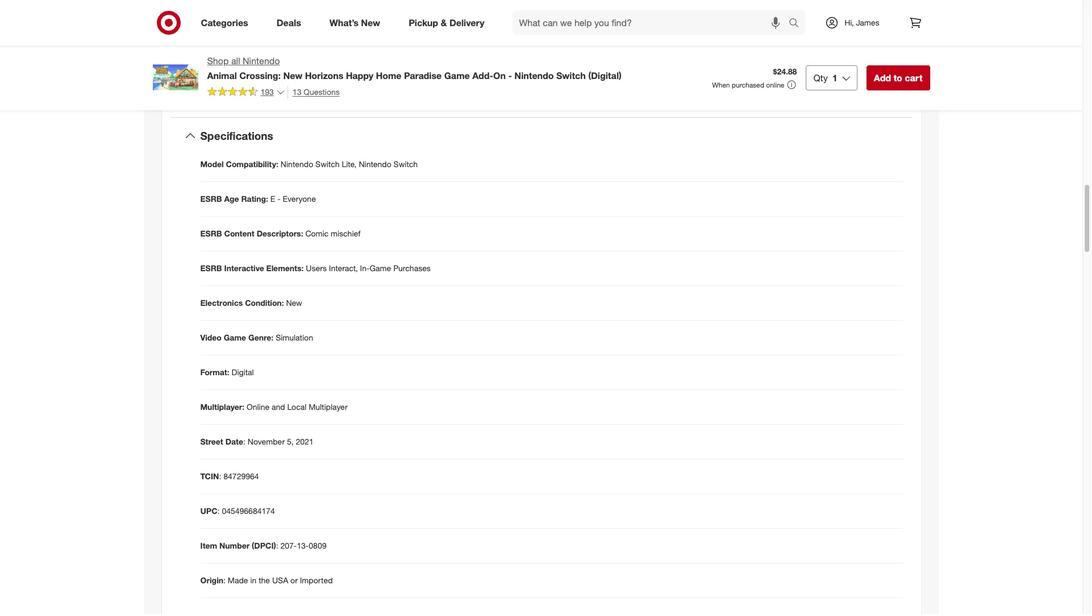 Task type: locate. For each thing, give the bounding box(es) containing it.
to right add
[[894, 72, 903, 84]]

to up create
[[746, 22, 754, 32]]

photos up they
[[847, 34, 872, 43]]

0 horizontal spatial tour
[[725, 56, 739, 66]]

search
[[784, 18, 812, 29]]

0 horizontal spatial features.
[[585, 91, 615, 100]]

1 horizontal spatial happy
[[742, 45, 765, 55]]

and
[[695, 22, 708, 32], [601, 34, 614, 43], [839, 45, 852, 55], [834, 56, 847, 66], [773, 79, 787, 89], [272, 402, 285, 412]]

crossing:
[[240, 70, 281, 81]]

nintendo down personally-
[[579, 79, 612, 89]]

0 horizontal spatial online
[[247, 402, 270, 412]]

0 vertical spatial -
[[509, 70, 512, 81]]

1 horizontal spatial online
[[641, 79, 663, 89]]

on
[[494, 70, 506, 81]]

or inside take in-game photos of your designs and add them to your portfolio. show them to other characters and you may get more requests to create vacation homes! share the photos with other players using the in-game showroom* in the happy home network app and they can tour your personally-designed resort islands or go tour theirs for some relaxation and inspiration.
[[704, 56, 711, 66]]

esrb left the content on the left top of page
[[200, 229, 222, 238]]

features.
[[585, 91, 615, 100], [742, 91, 772, 100]]

1 horizontal spatial or
[[704, 56, 711, 66]]

1 vertical spatial happy
[[346, 70, 374, 81]]

0 vertical spatial esrb
[[200, 194, 222, 204]]

other down characters
[[561, 45, 580, 55]]

online down $24.88
[[767, 81, 785, 89]]

or left go
[[704, 56, 711, 66]]

add
[[710, 22, 724, 32]]

3 esrb from the top
[[200, 263, 222, 273]]

0 horizontal spatial required
[[674, 91, 704, 100]]

game inside shop all nintendo animal crossing: new horizons happy home paradise game add-on - nintendo switch (digital)
[[445, 70, 470, 81]]

0 vertical spatial or
[[704, 56, 711, 66]]

features. down separately)
[[742, 91, 772, 100]]

new right what's
[[361, 17, 381, 28]]

add
[[874, 72, 892, 84]]

0 horizontal spatial your
[[561, 56, 577, 66]]

home left paradise
[[376, 70, 402, 81]]

in-
[[579, 22, 589, 32], [645, 45, 654, 55]]

0 horizontal spatial in
[[250, 576, 257, 585]]

1 vertical spatial online
[[247, 402, 270, 412]]

tour right can
[[887, 45, 901, 55]]

them up share
[[829, 22, 848, 32]]

new up '13'
[[283, 70, 303, 81]]

in- up characters
[[579, 22, 589, 32]]

they
[[855, 45, 870, 55]]

1 horizontal spatial home
[[767, 45, 789, 55]]

or
[[704, 56, 711, 66], [291, 576, 298, 585]]

qty 1
[[814, 72, 838, 84]]

tour right go
[[725, 56, 739, 66]]

0 horizontal spatial game
[[589, 22, 609, 32]]

1 vertical spatial other
[[561, 45, 580, 55]]

new
[[361, 17, 381, 28], [283, 70, 303, 81], [286, 298, 302, 308]]

pickup & delivery link
[[399, 10, 499, 35]]

new right condition:
[[286, 298, 302, 308]]

deals link
[[267, 10, 315, 35]]

the left usa
[[259, 576, 270, 585]]

and right app
[[839, 45, 852, 55]]

0 horizontal spatial or
[[291, 576, 298, 585]]

in right made
[[250, 576, 257, 585]]

for down when
[[706, 91, 716, 100]]

2 vertical spatial new
[[286, 298, 302, 308]]

esrb left 'interactive'
[[200, 263, 222, 273]]

showroom*
[[676, 45, 718, 55]]

0 vertical spatial photos
[[611, 22, 635, 32]]

13-
[[297, 541, 309, 551]]

street date : november 5, 2021
[[200, 437, 314, 446]]

account
[[824, 79, 853, 89]]

0 vertical spatial game
[[445, 70, 470, 81]]

nintendo down $24.88
[[789, 79, 821, 89]]

1 horizontal spatial in
[[720, 45, 726, 55]]

1 vertical spatial in-
[[645, 45, 654, 55]]

inspiration.
[[849, 56, 888, 66]]

or right usa
[[291, 576, 298, 585]]

nintendo up everyone
[[281, 159, 313, 169]]

categories
[[201, 17, 248, 28]]

vacation
[[750, 34, 780, 43]]

2 esrb from the top
[[200, 229, 222, 238]]

home up some at the top right
[[767, 45, 789, 55]]

1 vertical spatial home
[[376, 70, 402, 81]]

game up characters
[[589, 22, 609, 32]]

comic
[[306, 229, 329, 238]]

happy inside take in-game photos of your designs and add them to your portfolio. show them to other characters and you may get more requests to create vacation homes! share the photos with other players using the in-game showroom* in the happy home network app and they can tour your personally-designed resort islands or go tour theirs for some relaxation and inspiration.
[[742, 45, 765, 55]]

format: digital
[[200, 367, 254, 377]]

0 vertical spatial game
[[589, 22, 609, 32]]

tcin
[[200, 471, 219, 481]]

2 horizontal spatial for
[[887, 79, 897, 89]]

0 vertical spatial other
[[859, 22, 878, 32]]

0 horizontal spatial home
[[376, 70, 402, 81]]

switch down personally-
[[557, 70, 586, 81]]

and left local
[[272, 402, 285, 412]]

app
[[823, 45, 837, 55]]

nintendo up crossing:
[[243, 55, 280, 67]]

2 horizontal spatial game
[[445, 70, 470, 81]]

age
[[224, 194, 239, 204]]

- right e
[[278, 194, 281, 204]]

genre:
[[249, 333, 274, 342]]

1 vertical spatial in
[[250, 576, 257, 585]]

0 horizontal spatial them
[[726, 22, 744, 32]]

photos up you
[[611, 22, 635, 32]]

format:
[[200, 367, 230, 377]]

purchased
[[732, 81, 765, 89]]

happy inside shop all nintendo animal crossing: new horizons happy home paradise game add-on - nintendo switch (digital)
[[346, 70, 374, 81]]

online down *any
[[561, 91, 582, 100]]

esrb age rating: e - everyone
[[200, 194, 316, 204]]

requests
[[683, 34, 714, 43]]

1 vertical spatial esrb
[[200, 229, 222, 238]]

them up create
[[726, 22, 744, 32]]

0 vertical spatial happy
[[742, 45, 765, 55]]

model
[[200, 159, 224, 169]]

digital
[[232, 367, 254, 377]]

your up get
[[647, 22, 662, 32]]

photos
[[611, 22, 635, 32], [847, 34, 872, 43]]

0 horizontal spatial in-
[[579, 22, 589, 32]]

1 vertical spatial new
[[283, 70, 303, 81]]

in up go
[[720, 45, 726, 55]]

image of animal crossing: new horizons happy home paradise game add-on - nintendo switch (digital) image
[[153, 55, 198, 100]]

switch
[[557, 70, 586, 81], [614, 79, 638, 89], [316, 159, 340, 169], [394, 159, 418, 169]]

switch up internet
[[614, 79, 638, 89]]

delivery
[[450, 17, 485, 28]]

features. down (digital)
[[585, 91, 615, 100]]

animal
[[207, 70, 237, 81]]

what's
[[330, 17, 359, 28]]

online up street date : november 5, 2021
[[247, 402, 270, 412]]

: left made
[[224, 576, 226, 585]]

shop all nintendo animal crossing: new horizons happy home paradise game add-on - nintendo switch (digital)
[[207, 55, 622, 81]]

0 vertical spatial home
[[767, 45, 789, 55]]

and down app
[[834, 56, 847, 66]]

categories link
[[191, 10, 263, 35]]

designs
[[664, 22, 692, 32]]

happy up theirs
[[742, 45, 765, 55]]

membership
[[666, 79, 711, 89]]

1 horizontal spatial photos
[[847, 34, 872, 43]]

happy right horizons
[[346, 70, 374, 81]]

2 vertical spatial game
[[224, 333, 246, 342]]

content
[[224, 229, 255, 238]]

required down the inspiration.
[[856, 79, 885, 89]]

online up access
[[641, 79, 663, 89]]

1 vertical spatial game
[[370, 263, 391, 273]]

esrb left age
[[200, 194, 222, 204]]

1
[[833, 72, 838, 84]]

0 horizontal spatial game
[[224, 333, 246, 342]]

to up they
[[850, 22, 857, 32]]

create
[[725, 34, 748, 43]]

0 horizontal spatial other
[[561, 45, 580, 55]]

for inside take in-game photos of your designs and add them to your portfolio. show them to other characters and you may get more requests to create vacation homes! share the photos with other players using the in-game showroom* in the happy home network app and they can tour your personally-designed resort islands or go tour theirs for some relaxation and inspiration.
[[763, 56, 773, 66]]

qty
[[814, 72, 828, 84]]

-
[[509, 70, 512, 81], [278, 194, 281, 204]]

home inside shop all nintendo animal crossing: new horizons happy home paradise game add-on - nintendo switch (digital)
[[376, 70, 402, 81]]

lite,
[[342, 159, 357, 169]]

to down the add
[[716, 34, 723, 43]]

and down $24.88
[[773, 79, 787, 89]]

1 horizontal spatial features.
[[742, 91, 772, 100]]

to inside add to cart button
[[894, 72, 903, 84]]

nintendo
[[243, 55, 280, 67], [515, 70, 554, 81], [579, 79, 612, 89], [789, 79, 821, 89], [281, 159, 313, 169], [359, 159, 392, 169]]

the up app
[[833, 34, 845, 43]]

tour
[[887, 45, 901, 55], [725, 56, 739, 66]]

video
[[200, 333, 222, 342]]

$24.88
[[774, 67, 798, 76]]

: left 84729964
[[219, 471, 221, 481]]

1 horizontal spatial game
[[654, 45, 674, 55]]

1 esrb from the top
[[200, 194, 222, 204]]

your up vacation
[[756, 22, 771, 32]]

1 vertical spatial for
[[887, 79, 897, 89]]

game left purchases
[[370, 263, 391, 273]]

1 vertical spatial or
[[291, 576, 298, 585]]

and inside *any nintendo switch online membership (sold separately) and nintendo account required for online features. internet access required for online features.
[[773, 79, 787, 89]]

2 vertical spatial for
[[706, 91, 716, 100]]

imported
[[300, 576, 333, 585]]

nintendo right lite,
[[359, 159, 392, 169]]

required down membership
[[674, 91, 704, 100]]

online down when
[[718, 91, 739, 100]]

0 vertical spatial for
[[763, 56, 773, 66]]

1 horizontal spatial for
[[763, 56, 773, 66]]

relaxation
[[797, 56, 832, 66]]

the down create
[[728, 45, 739, 55]]

esrb content descriptors: comic mischief
[[200, 229, 361, 238]]

0 vertical spatial online
[[641, 79, 663, 89]]

some
[[775, 56, 795, 66]]

game left add-
[[445, 70, 470, 81]]

2 vertical spatial esrb
[[200, 263, 222, 273]]

for left some at the top right
[[763, 56, 773, 66]]

13
[[293, 87, 302, 97]]

1 horizontal spatial required
[[856, 79, 885, 89]]

electronics
[[200, 298, 243, 308]]

1 horizontal spatial them
[[829, 22, 848, 32]]

in- down get
[[645, 45, 654, 55]]

0 horizontal spatial for
[[706, 91, 716, 100]]

nintendo right the on
[[515, 70, 554, 81]]

in inside take in-game photos of your designs and add them to your portfolio. show them to other characters and you may get more requests to create vacation homes! share the photos with other players using the in-game showroom* in the happy home network app and they can tour your personally-designed resort islands or go tour theirs for some relaxation and inspiration.
[[720, 45, 726, 55]]

game right video
[[224, 333, 246, 342]]

13 questions
[[293, 87, 340, 97]]

resort
[[654, 56, 675, 66]]

1 vertical spatial photos
[[847, 34, 872, 43]]

045496684174
[[222, 506, 275, 516]]

*any nintendo switch online membership (sold separately) and nintendo account required for online features. internet access required for online features.
[[561, 79, 897, 100]]

add to cart
[[874, 72, 923, 84]]

game up "resort"
[[654, 45, 674, 55]]

can
[[872, 45, 885, 55]]

other up with
[[859, 22, 878, 32]]

0 vertical spatial new
[[361, 17, 381, 28]]

: left 045496684174
[[218, 506, 220, 516]]

1 horizontal spatial online
[[718, 91, 739, 100]]

1 horizontal spatial -
[[509, 70, 512, 81]]

happy
[[742, 45, 765, 55], [346, 70, 374, 81]]

0 vertical spatial tour
[[887, 45, 901, 55]]

0 horizontal spatial happy
[[346, 70, 374, 81]]

portfolio.
[[773, 22, 805, 32]]

0 horizontal spatial -
[[278, 194, 281, 204]]

your up *any
[[561, 56, 577, 66]]

esrb
[[200, 194, 222, 204], [200, 229, 222, 238], [200, 263, 222, 273]]

- right the on
[[509, 70, 512, 81]]

0 vertical spatial in
[[720, 45, 726, 55]]

for left cart
[[887, 79, 897, 89]]



Task type: vqa. For each thing, say whether or not it's contained in the screenshot.


Task type: describe. For each thing, give the bounding box(es) containing it.
esrb for esrb interactive elements: users interact, in-game purchases
[[200, 263, 222, 273]]

access
[[647, 91, 672, 100]]

switch left lite,
[[316, 159, 340, 169]]

usa
[[272, 576, 288, 585]]

*any
[[561, 79, 577, 89]]

specifications
[[200, 129, 273, 142]]

rating:
[[241, 194, 268, 204]]

e
[[271, 194, 275, 204]]

new inside shop all nintendo animal crossing: new horizons happy home paradise game add-on - nintendo switch (digital)
[[283, 70, 303, 81]]

13 questions link
[[288, 86, 340, 99]]

what's new link
[[320, 10, 395, 35]]

share
[[810, 34, 831, 43]]

multiplayer: online and local multiplayer
[[200, 402, 348, 412]]

1 horizontal spatial game
[[370, 263, 391, 273]]

separately)
[[732, 79, 771, 89]]

0 horizontal spatial photos
[[611, 22, 635, 32]]

0 vertical spatial required
[[856, 79, 885, 89]]

date
[[226, 437, 243, 446]]

1 horizontal spatial your
[[647, 22, 662, 32]]

purchases
[[394, 263, 431, 273]]

switch inside shop all nintendo animal crossing: new horizons happy home paradise game add-on - nintendo switch (digital)
[[557, 70, 586, 81]]

1 horizontal spatial tour
[[887, 45, 901, 55]]

search button
[[784, 10, 812, 38]]

What can we help you find? suggestions appear below search field
[[513, 10, 792, 35]]

0 horizontal spatial online
[[561, 91, 582, 100]]

theirs
[[741, 56, 761, 66]]

1 features. from the left
[[585, 91, 615, 100]]

players
[[582, 45, 607, 55]]

shop
[[207, 55, 229, 67]]

take in-game photos of your designs and add them to your portfolio. show them to other characters and you may get more requests to create vacation homes! share the photos with other players using the in-game showroom* in the happy home network app and they can tour your personally-designed resort islands or go tour theirs for some relaxation and inspiration.
[[561, 22, 901, 66]]

&
[[441, 17, 447, 28]]

1 vertical spatial required
[[674, 91, 704, 100]]

switch right lite,
[[394, 159, 418, 169]]

paradise
[[404, 70, 442, 81]]

193
[[261, 87, 274, 97]]

more
[[662, 34, 681, 43]]

and up requests
[[695, 22, 708, 32]]

add to cart button
[[867, 65, 931, 90]]

1 vertical spatial tour
[[725, 56, 739, 66]]

horizons
[[305, 70, 344, 81]]

designed
[[618, 56, 651, 66]]

deals
[[277, 17, 301, 28]]

1 them from the left
[[726, 22, 744, 32]]

hi, james
[[845, 18, 880, 27]]

users
[[306, 263, 327, 273]]

origin : made in the usa or imported
[[200, 576, 333, 585]]

193 link
[[207, 86, 285, 100]]

interact,
[[329, 263, 358, 273]]

1 horizontal spatial in-
[[645, 45, 654, 55]]

(digital)
[[589, 70, 622, 81]]

84729964
[[224, 471, 259, 481]]

(dpci)
[[252, 541, 276, 551]]

compatibility:
[[226, 159, 279, 169]]

questions
[[304, 87, 340, 97]]

of
[[638, 22, 645, 32]]

personally-
[[579, 56, 618, 66]]

when
[[713, 81, 731, 89]]

upc : 045496684174
[[200, 506, 275, 516]]

2021
[[296, 437, 314, 446]]

simulation
[[276, 333, 313, 342]]

esrb for esrb age rating: e - everyone
[[200, 194, 222, 204]]

upc
[[200, 506, 218, 516]]

item
[[200, 541, 217, 551]]

everyone
[[283, 194, 316, 204]]

switch inside *any nintendo switch online membership (sold separately) and nintendo account required for online features. internet access required for online features.
[[614, 79, 638, 89]]

2 them from the left
[[829, 22, 848, 32]]

add-
[[473, 70, 494, 81]]

2 horizontal spatial your
[[756, 22, 771, 32]]

: for 84729964
[[219, 471, 221, 481]]

all
[[231, 55, 240, 67]]

(sold
[[713, 79, 730, 89]]

islands
[[677, 56, 702, 66]]

made
[[228, 576, 248, 585]]

0 vertical spatial in-
[[579, 22, 589, 32]]

take
[[561, 22, 577, 32]]

go
[[714, 56, 723, 66]]

james
[[857, 18, 880, 27]]

november
[[248, 437, 285, 446]]

number
[[220, 541, 250, 551]]

2 features. from the left
[[742, 91, 772, 100]]

show
[[807, 22, 827, 32]]

1 horizontal spatial other
[[859, 22, 878, 32]]

and left you
[[601, 34, 614, 43]]

- inside shop all nintendo animal crossing: new horizons happy home paradise game add-on - nintendo switch (digital)
[[509, 70, 512, 81]]

2 horizontal spatial online
[[767, 81, 785, 89]]

characters
[[561, 34, 599, 43]]

: left 207-
[[276, 541, 278, 551]]

pickup
[[409, 17, 439, 28]]

home inside take in-game photos of your designs and add them to your portfolio. show them to other characters and you may get more requests to create vacation homes! share the photos with other players using the in-game showroom* in the happy home network app and they can tour your personally-designed resort islands or go tour theirs for some relaxation and inspiration.
[[767, 45, 789, 55]]

street
[[200, 437, 223, 446]]

esrb interactive elements: users interact, in-game purchases
[[200, 263, 431, 273]]

pickup & delivery
[[409, 17, 485, 28]]

internet
[[617, 91, 645, 100]]

207-
[[281, 541, 297, 551]]

: for 045496684174
[[218, 506, 220, 516]]

cart
[[906, 72, 923, 84]]

mischief
[[331, 229, 361, 238]]

1 vertical spatial -
[[278, 194, 281, 204]]

you
[[616, 34, 629, 43]]

: for made in the usa or imported
[[224, 576, 226, 585]]

item number (dpci) : 207-13-0809
[[200, 541, 327, 551]]

: left november
[[243, 437, 246, 446]]

multiplayer:
[[200, 402, 245, 412]]

online inside *any nintendo switch online membership (sold separately) and nintendo account required for online features. internet access required for online features.
[[641, 79, 663, 89]]

esrb for esrb content descriptors: comic mischief
[[200, 229, 222, 238]]

specifications button
[[171, 118, 912, 154]]

0809
[[309, 541, 327, 551]]

1 vertical spatial game
[[654, 45, 674, 55]]

interactive
[[224, 263, 264, 273]]

hi,
[[845, 18, 855, 27]]

the up 'designed'
[[631, 45, 642, 55]]



